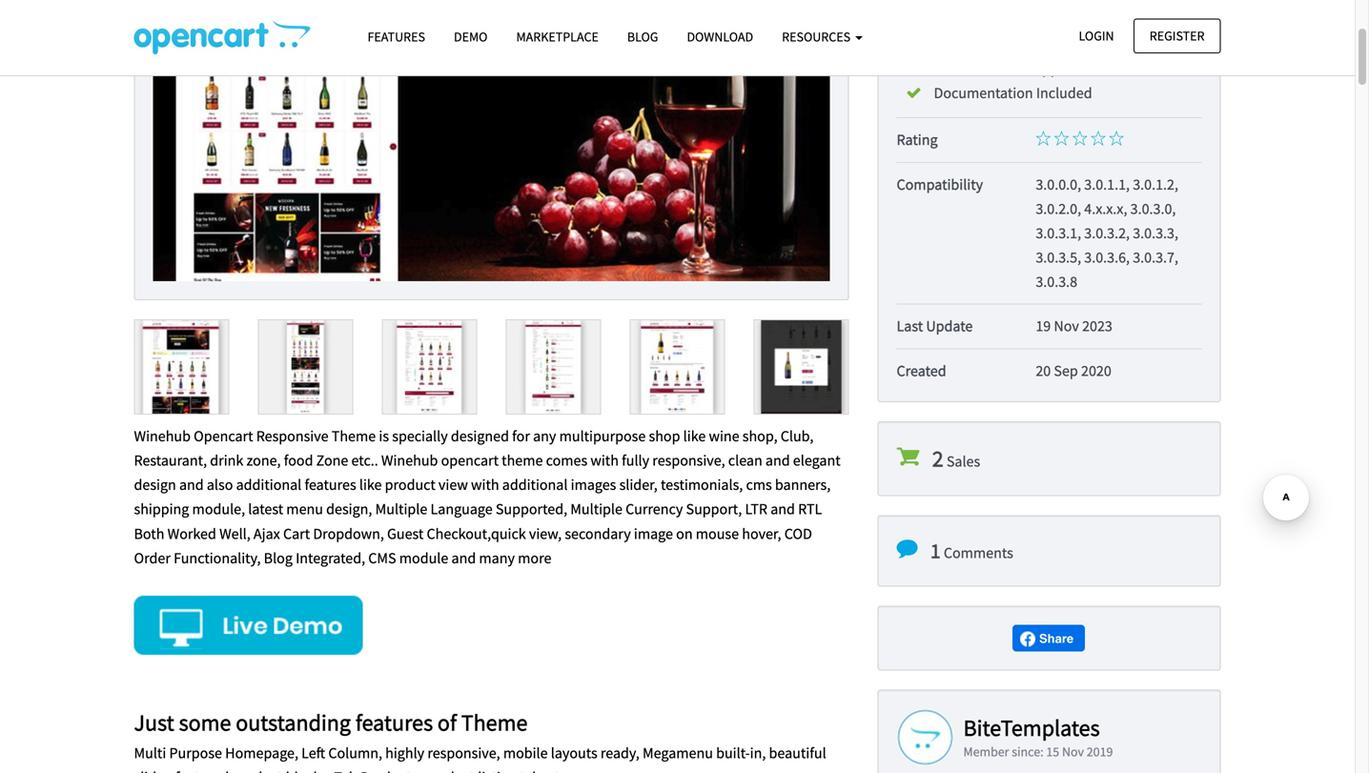 Task type: vqa. For each thing, say whether or not it's contained in the screenshot.
the top WITH
yes



Task type: locate. For each thing, give the bounding box(es) containing it.
for
[[512, 427, 530, 446]]

0 horizontal spatial blog
[[264, 549, 293, 568]]

view
[[439, 476, 468, 495]]

1 horizontal spatial theme
[[461, 709, 528, 738]]

outstanding
[[236, 709, 351, 738]]

cms
[[746, 476, 772, 495]]

0 horizontal spatial winehub
[[134, 427, 191, 446]]

is
[[379, 427, 389, 446]]

testimonials,
[[661, 476, 743, 495]]

like left wine on the bottom right
[[684, 427, 706, 446]]

1
[[931, 538, 941, 564]]

well,
[[219, 524, 251, 543]]

functionality,
[[174, 549, 261, 568]]

0 horizontal spatial multiple
[[375, 500, 428, 519]]

0 horizontal spatial with
[[471, 476, 499, 495]]

zone
[[316, 451, 348, 470]]

and left also
[[179, 476, 204, 495]]

1 additional from the left
[[236, 476, 302, 495]]

mouse
[[696, 524, 739, 543]]

resources
[[782, 28, 854, 45]]

responsive, up testimonials,
[[653, 451, 725, 470]]

theme
[[332, 427, 376, 446], [461, 709, 528, 738]]

winehub down specially
[[381, 451, 438, 470]]

built-
[[716, 744, 750, 763]]

0 vertical spatial features
[[305, 476, 356, 495]]

product inside winehub opencart responsive theme is specially designed for any multipurpose shop like wine shop, club, restaurant, drink zone, food zone etc.. winehub opencart theme comes with fully responsive, clean and elegant design and also additional features like product view with additional images slider, testimonials, cms banners, shipping module, latest menu design, multiple language supported, multiple currency support, ltr and rtl both worked well, ajax cart dropdown, guest checkout,quick view, secondary image on mouse hover, cod order functionality, blog integrated, cms module and many more
[[385, 476, 436, 495]]

responsive,
[[653, 451, 725, 470], [428, 744, 500, 763]]

blog down ajax
[[264, 549, 293, 568]]

multiple
[[375, 500, 428, 519], [571, 500, 623, 519]]

megamenu
[[643, 744, 713, 763]]

1 vertical spatial winehub
[[381, 451, 438, 470]]

3.0.3.2,
[[1085, 224, 1130, 243]]

1 vertical spatial with
[[471, 476, 499, 495]]

compatibility
[[897, 175, 983, 194]]

slider, down fully
[[620, 476, 658, 495]]

product
[[385, 476, 436, 495], [232, 768, 283, 774], [424, 768, 475, 774]]

register link
[[1134, 19, 1221, 53]]

months
[[945, 59, 992, 78]]

star light o image
[[1036, 131, 1051, 146], [1054, 131, 1070, 146], [1073, 131, 1088, 146], [1091, 131, 1106, 146]]

1 vertical spatial features
[[356, 709, 433, 738]]

slider,
[[620, 476, 658, 495], [134, 768, 172, 774]]

product left view
[[385, 476, 436, 495]]

theme up mobile
[[461, 709, 528, 738]]

latest
[[248, 500, 283, 519]]

features up highly
[[356, 709, 433, 738]]

19 nov 2023
[[1036, 317, 1113, 336]]

responsive, down of
[[428, 744, 500, 763]]

winehub
[[134, 427, 191, 446], [381, 451, 438, 470]]

0 horizontal spatial additional
[[236, 476, 302, 495]]

slider, inside 'just some outstanding features of theme multi purpose homepage, left column, highly responsive, mobile layouts ready, megamenu built-in, beautiful slider, featured product blocks, tab products, product listing tab, etc.'
[[134, 768, 172, 774]]

in,
[[750, 744, 766, 763]]

multi
[[134, 744, 166, 763]]

nov right 19
[[1054, 317, 1080, 336]]

demo
[[454, 28, 488, 45]]

support,
[[686, 500, 742, 519]]

1 vertical spatial slider,
[[134, 768, 172, 774]]

0 horizontal spatial slider,
[[134, 768, 172, 774]]

many
[[479, 549, 515, 568]]

0 vertical spatial slider,
[[620, 476, 658, 495]]

like
[[684, 427, 706, 446], [359, 476, 382, 495]]

0 vertical spatial with
[[591, 451, 619, 470]]

2019
[[1087, 744, 1114, 760]]

2 multiple from the left
[[571, 500, 623, 519]]

register
[[1150, 27, 1205, 44]]

checkout,quick
[[427, 524, 526, 543]]

0 horizontal spatial theme
[[332, 427, 376, 446]]

1 horizontal spatial responsive,
[[653, 451, 725, 470]]

1 horizontal spatial multiple
[[571, 500, 623, 519]]

1 horizontal spatial like
[[684, 427, 706, 446]]

3 star light o image from the left
[[1073, 131, 1088, 146]]

2
[[933, 444, 944, 473]]

food
[[284, 451, 313, 470]]

0 vertical spatial responsive,
[[653, 451, 725, 470]]

star light o image
[[1109, 131, 1125, 146]]

and
[[766, 451, 790, 470], [179, 476, 204, 495], [771, 500, 795, 519], [452, 549, 476, 568]]

features down zone
[[305, 476, 356, 495]]

ajax
[[254, 524, 280, 543]]

1 horizontal spatial with
[[591, 451, 619, 470]]

cod
[[785, 524, 813, 543]]

currency
[[626, 500, 683, 519]]

0 vertical spatial winehub
[[134, 427, 191, 446]]

shop
[[649, 427, 681, 446]]

just
[[134, 709, 174, 738]]

with down opencart
[[471, 476, 499, 495]]

blog left download
[[627, 28, 659, 45]]

and down checkout,quick
[[452, 549, 476, 568]]

multipurpose
[[559, 427, 646, 446]]

1 vertical spatial blog
[[264, 549, 293, 568]]

cms
[[368, 549, 396, 568]]

additional up latest
[[236, 476, 302, 495]]

login
[[1079, 27, 1115, 44]]

bitetemplates image
[[897, 709, 954, 766]]

1 vertical spatial nov
[[1063, 744, 1084, 760]]

like down etc..
[[359, 476, 382, 495]]

module,
[[192, 500, 245, 519]]

slider, down multi
[[134, 768, 172, 774]]

order
[[134, 549, 171, 568]]

tab
[[334, 768, 357, 774]]

winehub up restaurant,
[[134, 427, 191, 446]]

free
[[996, 59, 1023, 78]]

1 horizontal spatial winehub
[[381, 451, 438, 470]]

1 vertical spatial theme
[[461, 709, 528, 738]]

nov
[[1054, 317, 1080, 336], [1063, 744, 1084, 760]]

with down multipurpose
[[591, 451, 619, 470]]

beautiful
[[769, 744, 827, 763]]

3.0.1.1,
[[1085, 175, 1130, 194]]

product left listing
[[424, 768, 475, 774]]

developed
[[934, 35, 1003, 54]]

0 horizontal spatial responsive,
[[428, 744, 500, 763]]

1 multiple from the left
[[375, 500, 428, 519]]

1 vertical spatial responsive,
[[428, 744, 500, 763]]

blog inside winehub opencart responsive theme is specially designed for any multipurpose shop like wine shop, club, restaurant, drink zone, food zone etc.. winehub opencart theme comes with fully responsive, clean and elegant design and also additional features like product view with additional images slider, testimonials, cms banners, shipping module, latest menu design, multiple language supported, multiple currency support, ltr and rtl both worked well, ajax cart dropdown, guest checkout,quick view, secondary image on mouse hover, cod order functionality, blog integrated, cms module and many more
[[264, 549, 293, 568]]

0 vertical spatial theme
[[332, 427, 376, 446]]

additional up supported,
[[502, 476, 568, 495]]

3.0.3.5,
[[1036, 248, 1082, 267]]

multiple up the secondary
[[571, 500, 623, 519]]

1 horizontal spatial blog
[[627, 28, 659, 45]]

view,
[[529, 524, 562, 543]]

sales
[[947, 452, 981, 471]]

download link
[[673, 20, 768, 54]]

banners,
[[775, 476, 831, 495]]

multiple up guest
[[375, 500, 428, 519]]

comment image
[[897, 539, 918, 560]]

nov right 15
[[1063, 744, 1084, 760]]

3.0.2.0,
[[1036, 199, 1082, 218]]

design
[[134, 476, 176, 495]]

nov inside bitetemplates member since: 15 nov 2019
[[1063, 744, 1084, 760]]

blocks,
[[286, 768, 331, 774]]

1 horizontal spatial additional
[[502, 476, 568, 495]]

winehub opencart responsive theme is specially designed for any multipurpose shop like wine shop, club, restaurant, drink zone, food zone etc.. winehub opencart theme comes with fully responsive, clean and elegant design and also additional features like product view with additional images slider, testimonials, cms banners, shipping module, latest menu design, multiple language supported, multiple currency support, ltr and rtl both worked well, ajax cart dropdown, guest checkout,quick view, secondary image on mouse hover, cod order functionality, blog integrated, cms module and many more
[[134, 427, 841, 568]]

0 vertical spatial like
[[684, 427, 706, 446]]

0 horizontal spatial like
[[359, 476, 382, 495]]

theme up etc..
[[332, 427, 376, 446]]

fully
[[622, 451, 650, 470]]

1 horizontal spatial slider,
[[620, 476, 658, 495]]



Task type: describe. For each thing, give the bounding box(es) containing it.
2020
[[1082, 361, 1112, 380]]

2 sales
[[933, 444, 981, 473]]

images
[[571, 476, 617, 495]]

4 star light o image from the left
[[1091, 131, 1106, 146]]

drink
[[210, 451, 244, 470]]

0 vertical spatial nov
[[1054, 317, 1080, 336]]

highly
[[385, 744, 425, 763]]

purpose
[[169, 744, 222, 763]]

language
[[431, 500, 493, 519]]

sep
[[1054, 361, 1079, 380]]

3.0.3.3,
[[1133, 224, 1179, 243]]

3.0.3.6,
[[1085, 248, 1130, 267]]

documentation
[[934, 84, 1034, 103]]

15
[[1047, 744, 1060, 760]]

also
[[207, 476, 233, 495]]

20 sep 2020
[[1036, 361, 1112, 380]]

and right ltr
[[771, 500, 795, 519]]

zone,
[[247, 451, 281, 470]]

features inside 'just some outstanding features of theme multi purpose homepage, left column, highly responsive, mobile layouts ready, megamenu built-in, beautiful slider, featured product blocks, tab products, product listing tab, etc.'
[[356, 709, 433, 738]]

module
[[399, 549, 449, 568]]

1 vertical spatial like
[[359, 476, 382, 495]]

3.0.3.7,
[[1133, 248, 1179, 267]]

created
[[897, 361, 947, 380]]

ltr
[[745, 500, 768, 519]]

2 star light o image from the left
[[1054, 131, 1070, 146]]

features inside winehub opencart responsive theme is specially designed for any multipurpose shop like wine shop, club, restaurant, drink zone, food zone etc.. winehub opencart theme comes with fully responsive, clean and elegant design and also additional features like product view with additional images slider, testimonials, cms banners, shipping module, latest menu design, multiple language supported, multiple currency support, ltr and rtl both worked well, ajax cart dropdown, guest checkout,quick view, secondary image on mouse hover, cod order functionality, blog integrated, cms module and many more
[[305, 476, 356, 495]]

3.0.0.0, 3.0.1.1, 3.0.1.2, 3.0.2.0, 4.x.x.x, 3.0.3.0, 3.0.3.1, 3.0.3.2, 3.0.3.3, 3.0.3.5, 3.0.3.6, 3.0.3.7, 3.0.3.8
[[1036, 175, 1179, 292]]

both
[[134, 524, 164, 543]]

menu
[[286, 500, 323, 519]]

slider, inside winehub opencart responsive theme is specially designed for any multipurpose shop like wine shop, club, restaurant, drink zone, food zone etc.. winehub opencart theme comes with fully responsive, clean and elegant design and also additional features like product view with additional images slider, testimonials, cms banners, shipping module, latest menu design, multiple language supported, multiple currency support, ltr and rtl both worked well, ajax cart dropdown, guest checkout,quick view, secondary image on mouse hover, cod order functionality, blog integrated, cms module and many more
[[620, 476, 658, 495]]

products,
[[360, 768, 421, 774]]

dropdown,
[[313, 524, 384, 543]]

features link
[[353, 20, 440, 54]]

guest
[[387, 524, 424, 543]]

opencart
[[1024, 35, 1086, 54]]

restaurant,
[[134, 451, 207, 470]]

supported,
[[496, 500, 568, 519]]

clean
[[729, 451, 763, 470]]

image
[[634, 524, 673, 543]]

community
[[1089, 35, 1164, 54]]

etc..
[[351, 451, 378, 470]]

integrated,
[[296, 549, 365, 568]]

homepage,
[[225, 744, 298, 763]]

cart
[[283, 524, 310, 543]]

1 star light o image from the left
[[1036, 131, 1051, 146]]

opencart
[[194, 427, 253, 446]]

developed by opencart community 3 months free support documentation included
[[934, 35, 1164, 103]]

designed
[[451, 427, 509, 446]]

shipping
[[134, 500, 189, 519]]

0 vertical spatial blog
[[627, 28, 659, 45]]

comments
[[944, 543, 1014, 563]]

resources link
[[768, 20, 877, 54]]

theme inside winehub opencart responsive theme is specially designed for any multipurpose shop like wine shop, club, restaurant, drink zone, food zone etc.. winehub opencart theme comes with fully responsive, clean and elegant design and also additional features like product view with additional images slider, testimonials, cms banners, shipping module, latest menu design, multiple language supported, multiple currency support, ltr and rtl both worked well, ajax cart dropdown, guest checkout,quick view, secondary image on mouse hover, cod order functionality, blog integrated, cms module and many more
[[332, 427, 376, 446]]

left
[[302, 744, 325, 763]]

responsive
[[256, 427, 329, 446]]

wine
[[709, 427, 740, 446]]

2023
[[1083, 317, 1113, 336]]

shop,
[[743, 427, 778, 446]]

bitetemplates
[[964, 714, 1100, 743]]

elegant
[[793, 451, 841, 470]]

on
[[676, 524, 693, 543]]

theme
[[502, 451, 543, 470]]

3
[[934, 59, 942, 78]]

mobile
[[503, 744, 548, 763]]

2 additional from the left
[[502, 476, 568, 495]]

last
[[897, 317, 923, 336]]

some
[[179, 709, 231, 738]]

download
[[687, 28, 754, 45]]

support
[[1026, 59, 1078, 78]]

rtl
[[798, 500, 822, 519]]

product down homepage,
[[232, 768, 283, 774]]

club,
[[781, 427, 814, 446]]

demo link
[[440, 20, 502, 54]]

layouts
[[551, 744, 598, 763]]

more
[[518, 549, 552, 568]]

by
[[1006, 35, 1021, 54]]

opencart
[[441, 451, 499, 470]]

marketplace link
[[502, 20, 613, 54]]

specially
[[392, 427, 448, 446]]

theme inside 'just some outstanding features of theme multi purpose homepage, left column, highly responsive, mobile layouts ready, megamenu built-in, beautiful slider, featured product blocks, tab products, product listing tab, etc.'
[[461, 709, 528, 738]]

winehub opencart responsive theme (bar, restaurant, club) image
[[153, 0, 830, 281]]

comes
[[546, 451, 588, 470]]

responsive, inside 'just some outstanding features of theme multi purpose homepage, left column, highly responsive, mobile layouts ready, megamenu built-in, beautiful slider, featured product blocks, tab products, product listing tab, etc.'
[[428, 744, 500, 763]]

ready,
[[601, 744, 640, 763]]

column,
[[328, 744, 382, 763]]

responsive, inside winehub opencart responsive theme is specially designed for any multipurpose shop like wine shop, club, restaurant, drink zone, food zone etc.. winehub opencart theme comes with fully responsive, clean and elegant design and also additional features like product view with additional images slider, testimonials, cms banners, shipping module, latest menu design, multiple language supported, multiple currency support, ltr and rtl both worked well, ajax cart dropdown, guest checkout,quick view, secondary image on mouse hover, cod order functionality, blog integrated, cms module and many more
[[653, 451, 725, 470]]

hover,
[[742, 524, 782, 543]]

4.x.x.x,
[[1085, 199, 1128, 218]]

and down shop,
[[766, 451, 790, 470]]

opencart - winehub opencart responsive theme (bar, restaurant, club) image
[[134, 20, 310, 54]]

1 comments
[[931, 538, 1014, 564]]

etc.
[[547, 768, 571, 774]]

cart mini image
[[897, 445, 920, 468]]

3.0.3.1,
[[1036, 224, 1082, 243]]



